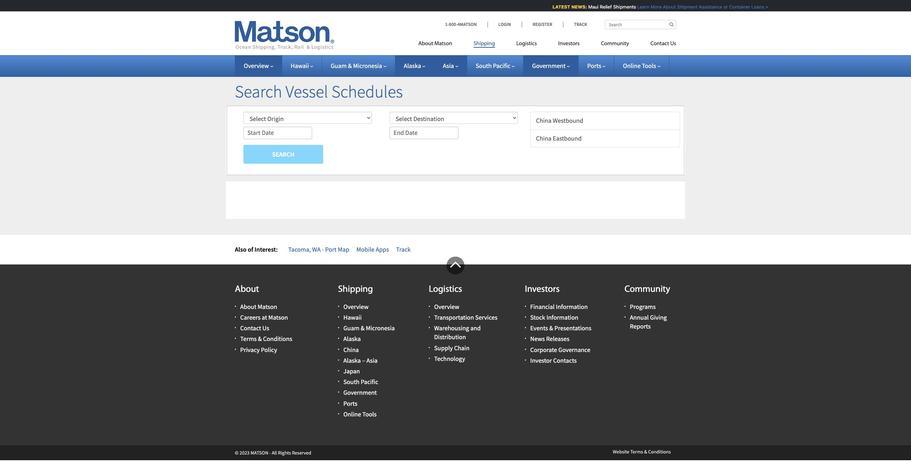 Task type: vqa. For each thing, say whether or not it's contained in the screenshot.
8766)
no



Task type: describe. For each thing, give the bounding box(es) containing it.
2 vertical spatial alaska
[[344, 356, 361, 365]]

all
[[272, 450, 277, 456]]

also
[[235, 245, 247, 253]]

1 horizontal spatial terms
[[631, 449, 643, 455]]

footer containing about
[[0, 257, 911, 460]]

loans
[[751, 4, 764, 10]]

End date text field
[[390, 127, 459, 139]]

1 vertical spatial alaska
[[344, 335, 361, 343]]

maui
[[588, 4, 598, 10]]

online inside overview hawaii guam & micronesia alaska china alaska – asia japan south pacific government ports online tools
[[344, 410, 361, 418]]

1 horizontal spatial conditions
[[648, 449, 671, 455]]

overview for overview transportation services warehousing and distribution supply chain technology
[[434, 303, 460, 311]]

programs annual giving reports
[[630, 303, 667, 330]]

map
[[338, 245, 349, 253]]

learn
[[637, 4, 649, 10]]

1 vertical spatial information
[[547, 313, 579, 322]]

giving
[[650, 313, 667, 322]]

search for search vessel schedules
[[235, 81, 282, 102]]

2 vertical spatial matson
[[268, 313, 288, 322]]

port
[[325, 245, 337, 253]]

technology link
[[434, 355, 465, 363]]

south inside overview hawaii guam & micronesia alaska china alaska – asia japan south pacific government ports online tools
[[344, 378, 360, 386]]

4matson
[[458, 21, 477, 27]]

government inside overview hawaii guam & micronesia alaska china alaska – asia japan south pacific government ports online tools
[[344, 389, 377, 397]]

also of interest:
[[235, 245, 278, 253]]

annual
[[630, 313, 649, 322]]

china westbound link
[[531, 112, 680, 130]]

conditions inside the about matson careers at matson contact us terms & conditions privacy policy
[[263, 335, 292, 343]]

reserved
[[292, 450, 311, 456]]

0 vertical spatial track link
[[563, 21, 587, 27]]

website
[[613, 449, 630, 455]]

china westbound
[[536, 116, 584, 125]]

policy
[[261, 346, 277, 354]]

china for china eastbound
[[536, 134, 552, 142]]

search button
[[244, 145, 323, 164]]

terms & conditions link
[[240, 335, 292, 343]]

0 horizontal spatial logistics
[[429, 285, 462, 294]]

china eastbound
[[536, 134, 582, 142]]

2023 matson
[[240, 450, 268, 456]]

south pacific
[[476, 62, 511, 70]]

asia inside overview hawaii guam & micronesia alaska china alaska – asia japan south pacific government ports online tools
[[367, 356, 378, 365]]

or
[[723, 4, 727, 10]]

Search search field
[[605, 20, 676, 29]]

releases
[[546, 335, 570, 343]]

mobile apps
[[357, 245, 389, 253]]

login link
[[488, 21, 522, 27]]

investors link
[[548, 37, 591, 52]]

–
[[362, 356, 365, 365]]

mobile apps link
[[357, 245, 389, 253]]

& inside overview hawaii guam & micronesia alaska china alaska – asia japan south pacific government ports online tools
[[361, 324, 365, 332]]

presentations
[[555, 324, 592, 332]]

tacoma, wa - port map link
[[288, 245, 349, 253]]

contact inside 'top menu' navigation
[[651, 41, 669, 47]]

community inside 'top menu' navigation
[[601, 41, 629, 47]]

china inside overview hawaii guam & micronesia alaska china alaska – asia japan south pacific government ports online tools
[[344, 346, 359, 354]]

Start date text field
[[244, 127, 312, 139]]

annual giving reports link
[[630, 313, 667, 330]]

distribution
[[434, 333, 466, 341]]

alaska – asia link
[[344, 356, 378, 365]]

0 vertical spatial pacific
[[493, 62, 511, 70]]

1 vertical spatial online tools link
[[344, 410, 377, 418]]

1-800-4matson
[[445, 21, 477, 27]]

asia link
[[443, 62, 458, 70]]

about matson
[[419, 41, 452, 47]]

0 vertical spatial micronesia
[[353, 62, 382, 70]]

shipments
[[613, 4, 635, 10]]

alaska link for asia link at the top of page
[[404, 62, 426, 70]]

1 vertical spatial government link
[[344, 389, 377, 397]]

© 2023 matson ‐ all rights reserved
[[235, 450, 311, 456]]

terms inside the about matson careers at matson contact us terms & conditions privacy policy
[[240, 335, 257, 343]]

warehousing
[[434, 324, 469, 332]]

latest
[[552, 4, 570, 10]]

financial information stock information events & presentations news releases corporate governance investor contacts
[[531, 303, 592, 365]]

shipping link
[[463, 37, 506, 52]]

about for about matson
[[419, 41, 433, 47]]

china link
[[344, 346, 359, 354]]

0 horizontal spatial overview link
[[244, 62, 273, 70]]

china for china westbound
[[536, 116, 552, 125]]

events
[[531, 324, 548, 332]]

overview transportation services warehousing and distribution supply chain technology
[[434, 303, 498, 363]]

warehousing and distribution link
[[434, 324, 481, 341]]

about for about matson careers at matson contact us terms & conditions privacy policy
[[240, 303, 256, 311]]

programs
[[630, 303, 656, 311]]

1 horizontal spatial ports
[[588, 62, 602, 70]]

container
[[729, 4, 750, 10]]

alaska link for china link at left bottom
[[344, 335, 361, 343]]

1 vertical spatial investors
[[525, 285, 560, 294]]

privacy
[[240, 346, 260, 354]]

careers
[[240, 313, 261, 322]]

0 horizontal spatial ports link
[[344, 399, 358, 408]]

blue matson logo with ocean, shipping, truck, rail and logistics written beneath it. image
[[235, 21, 335, 50]]

search vessel schedules
[[235, 81, 403, 102]]

0 vertical spatial online
[[623, 62, 641, 70]]

>
[[765, 4, 768, 10]]

0 vertical spatial asia
[[443, 62, 454, 70]]

‐
[[269, 450, 271, 456]]

hawaii link for the left 'overview' link
[[291, 62, 313, 70]]

japan link
[[344, 367, 360, 375]]

logistics link
[[506, 37, 548, 52]]

online tools
[[623, 62, 656, 70]]

search for search
[[272, 150, 295, 158]]

website terms & conditions link
[[613, 449, 671, 455]]

-
[[322, 245, 324, 253]]

tools inside overview hawaii guam & micronesia alaska china alaska – asia japan south pacific government ports online tools
[[363, 410, 377, 418]]

1 vertical spatial track link
[[396, 245, 411, 253]]

0 vertical spatial track
[[574, 21, 587, 27]]

supply chain link
[[434, 344, 470, 352]]

more
[[650, 4, 661, 10]]

top menu navigation
[[419, 37, 676, 52]]

guam & micronesia link for "alaska" link associated with asia link at the top of page
[[331, 62, 387, 70]]

privacy policy link
[[240, 346, 277, 354]]



Task type: locate. For each thing, give the bounding box(es) containing it.
online
[[623, 62, 641, 70], [344, 410, 361, 418]]

matson for about matson careers at matson contact us terms & conditions privacy policy
[[258, 303, 277, 311]]

transportation
[[434, 313, 474, 322]]

south
[[476, 62, 492, 70], [344, 378, 360, 386]]

alaska link up china link at left bottom
[[344, 335, 361, 343]]

ports
[[588, 62, 602, 70], [344, 399, 358, 408]]

about matson link up careers at matson "link"
[[240, 303, 277, 311]]

us
[[671, 41, 676, 47], [263, 324, 269, 332]]

None search field
[[605, 20, 676, 29]]

0 vertical spatial government
[[532, 62, 566, 70]]

1 vertical spatial contact us link
[[240, 324, 269, 332]]

& inside financial information stock information events & presentations news releases corporate governance investor contacts
[[550, 324, 553, 332]]

logistics down backtop image
[[429, 285, 462, 294]]

1 horizontal spatial south pacific link
[[476, 62, 515, 70]]

& up news releases link
[[550, 324, 553, 332]]

contact us link down search image
[[640, 37, 676, 52]]

alaska up the 'japan'
[[344, 356, 361, 365]]

1 vertical spatial track
[[396, 245, 411, 253]]

terms right website
[[631, 449, 643, 455]]

0 horizontal spatial tools
[[363, 410, 377, 418]]

shipment
[[677, 4, 697, 10]]

shipping inside shipping link
[[474, 41, 495, 47]]

1 vertical spatial hawaii link
[[344, 313, 362, 322]]

government
[[532, 62, 566, 70], [344, 389, 377, 397]]

1 vertical spatial matson
[[258, 303, 277, 311]]

0 vertical spatial search
[[235, 81, 282, 102]]

1 horizontal spatial shipping
[[474, 41, 495, 47]]

0 vertical spatial matson
[[435, 41, 452, 47]]

transportation services link
[[434, 313, 498, 322]]

overview for overview hawaii guam & micronesia alaska china alaska – asia japan south pacific government ports online tools
[[344, 303, 369, 311]]

0 vertical spatial china
[[536, 116, 552, 125]]

1 horizontal spatial logistics
[[517, 41, 537, 47]]

investors up financial on the bottom right
[[525, 285, 560, 294]]

about matson link for careers at matson "link"
[[240, 303, 277, 311]]

guam & micronesia link up china link at left bottom
[[344, 324, 395, 332]]

news:
[[571, 4, 586, 10]]

logistics down register 'link'
[[517, 41, 537, 47]]

about matson link for shipping link
[[419, 37, 463, 52]]

about matson link
[[419, 37, 463, 52], [240, 303, 277, 311]]

& inside the about matson careers at matson contact us terms & conditions privacy policy
[[258, 335, 262, 343]]

apps
[[376, 245, 389, 253]]

supply
[[434, 344, 453, 352]]

hawaii inside overview hawaii guam & micronesia alaska china alaska – asia japan south pacific government ports online tools
[[344, 313, 362, 322]]

contact down careers
[[240, 324, 261, 332]]

0 horizontal spatial terms
[[240, 335, 257, 343]]

vessel
[[286, 81, 328, 102]]

hawaii link up vessel
[[291, 62, 313, 70]]

about matson careers at matson contact us terms & conditions privacy policy
[[240, 303, 292, 354]]

1 vertical spatial micronesia
[[366, 324, 395, 332]]

overview hawaii guam & micronesia alaska china alaska – asia japan south pacific government ports online tools
[[344, 303, 395, 418]]

guam & micronesia
[[331, 62, 382, 70]]

corporate
[[531, 346, 557, 354]]

events & presentations link
[[531, 324, 592, 332]]

1 horizontal spatial track
[[574, 21, 587, 27]]

& up –
[[361, 324, 365, 332]]

matson inside 'top menu' navigation
[[435, 41, 452, 47]]

0 vertical spatial tools
[[642, 62, 656, 70]]

us inside 'top menu' navigation
[[671, 41, 676, 47]]

investor contacts link
[[531, 356, 577, 365]]

about inside the about matson careers at matson contact us terms & conditions privacy policy
[[240, 303, 256, 311]]

track link right 'apps'
[[396, 245, 411, 253]]

contact us link
[[640, 37, 676, 52], [240, 324, 269, 332]]

& up privacy policy link
[[258, 335, 262, 343]]

0 horizontal spatial asia
[[367, 356, 378, 365]]

chain
[[454, 344, 470, 352]]

0 vertical spatial hawaii link
[[291, 62, 313, 70]]

guam & micronesia link up schedules
[[331, 62, 387, 70]]

logistics inside 'top menu' navigation
[[517, 41, 537, 47]]

0 vertical spatial conditions
[[263, 335, 292, 343]]

hawaii link up china link at left bottom
[[344, 313, 362, 322]]

0 vertical spatial guam
[[331, 62, 347, 70]]

news
[[531, 335, 545, 343]]

1 horizontal spatial overview
[[344, 303, 369, 311]]

1 vertical spatial south pacific link
[[344, 378, 378, 386]]

contact us
[[651, 41, 676, 47]]

0 vertical spatial south pacific link
[[476, 62, 515, 70]]

schedules
[[332, 81, 403, 102]]

track link
[[563, 21, 587, 27], [396, 245, 411, 253]]

0 vertical spatial shipping
[[474, 41, 495, 47]]

& up schedules
[[348, 62, 352, 70]]

login
[[499, 21, 511, 27]]

investors
[[558, 41, 580, 47], [525, 285, 560, 294]]

0 horizontal spatial track link
[[396, 245, 411, 253]]

track down news:
[[574, 21, 587, 27]]

1 vertical spatial about matson link
[[240, 303, 277, 311]]

overview inside overview hawaii guam & micronesia alaska china alaska – asia japan south pacific government ports online tools
[[344, 303, 369, 311]]

government link down japan link
[[344, 389, 377, 397]]

0 vertical spatial contact
[[651, 41, 669, 47]]

1 vertical spatial guam & micronesia link
[[344, 324, 395, 332]]

0 vertical spatial information
[[556, 303, 588, 311]]

conditions
[[263, 335, 292, 343], [648, 449, 671, 455]]

1 vertical spatial ports link
[[344, 399, 358, 408]]

alaska down about matson
[[404, 62, 421, 70]]

matson up at on the bottom
[[258, 303, 277, 311]]

information
[[556, 303, 588, 311], [547, 313, 579, 322]]

online tools link
[[623, 62, 661, 70], [344, 410, 377, 418]]

overview for overview
[[244, 62, 269, 70]]

track right 'apps'
[[396, 245, 411, 253]]

micronesia inside overview hawaii guam & micronesia alaska china alaska – asia japan south pacific government ports online tools
[[366, 324, 395, 332]]

1 horizontal spatial hawaii
[[344, 313, 362, 322]]

of
[[248, 245, 253, 253]]

0 horizontal spatial overview
[[244, 62, 269, 70]]

0 vertical spatial alaska link
[[404, 62, 426, 70]]

reports
[[630, 322, 651, 330]]

1 vertical spatial south
[[344, 378, 360, 386]]

careers at matson link
[[240, 313, 288, 322]]

1 horizontal spatial asia
[[443, 62, 454, 70]]

1 horizontal spatial contact
[[651, 41, 669, 47]]

ports link down community link
[[588, 62, 606, 70]]

matson
[[435, 41, 452, 47], [258, 303, 277, 311], [268, 313, 288, 322]]

china left eastbound
[[536, 134, 552, 142]]

1 vertical spatial shipping
[[338, 285, 373, 294]]

about matson link down 1-
[[419, 37, 463, 52]]

china up china eastbound on the top of page
[[536, 116, 552, 125]]

pacific down –
[[361, 378, 378, 386]]

1 vertical spatial guam
[[344, 324, 360, 332]]

contact inside the about matson careers at matson contact us terms & conditions privacy policy
[[240, 324, 261, 332]]

technology
[[434, 355, 465, 363]]

1 vertical spatial conditions
[[648, 449, 671, 455]]

learn more about shipment assistance or container loans > link
[[637, 4, 768, 10]]

westbound
[[553, 116, 584, 125]]

0 vertical spatial hawaii
[[291, 62, 309, 70]]

guam up china link at left bottom
[[344, 324, 360, 332]]

track link down news:
[[563, 21, 587, 27]]

contact us link down careers
[[240, 324, 269, 332]]

logistics
[[517, 41, 537, 47], [429, 285, 462, 294]]

0 vertical spatial ports link
[[588, 62, 606, 70]]

governance
[[559, 346, 591, 354]]

corporate governance link
[[531, 346, 591, 354]]

0 horizontal spatial hawaii link
[[291, 62, 313, 70]]

south pacific link down japan link
[[344, 378, 378, 386]]

1 horizontal spatial tools
[[642, 62, 656, 70]]

search image
[[670, 22, 674, 27]]

©
[[235, 450, 239, 456]]

overview link for logistics
[[434, 303, 460, 311]]

ports link
[[588, 62, 606, 70], [344, 399, 358, 408]]

1 horizontal spatial about matson link
[[419, 37, 463, 52]]

1-
[[445, 21, 449, 27]]

interest:
[[255, 245, 278, 253]]

search inside button
[[272, 150, 295, 158]]

1 vertical spatial asia
[[367, 356, 378, 365]]

tacoma,
[[288, 245, 311, 253]]

register
[[533, 21, 553, 27]]

community down search search box
[[601, 41, 629, 47]]

asia down about matson
[[443, 62, 454, 70]]

guam up the search vessel schedules
[[331, 62, 347, 70]]

1 horizontal spatial alaska link
[[404, 62, 426, 70]]

south down shipping link
[[476, 62, 492, 70]]

tacoma, wa - port map
[[288, 245, 349, 253]]

government link down 'top menu' navigation
[[532, 62, 570, 70]]

overview link for shipping
[[344, 303, 369, 311]]

0 horizontal spatial contact us link
[[240, 324, 269, 332]]

1 vertical spatial us
[[263, 324, 269, 332]]

ports down japan link
[[344, 399, 358, 408]]

1 vertical spatial online
[[344, 410, 361, 418]]

1 horizontal spatial pacific
[[493, 62, 511, 70]]

investor
[[531, 356, 552, 365]]

1-800-4matson link
[[445, 21, 488, 27]]

relief
[[599, 4, 611, 10]]

programs link
[[630, 303, 656, 311]]

1 horizontal spatial hawaii link
[[344, 313, 362, 322]]

wa
[[312, 245, 321, 253]]

hawaii link for 'overview' link associated with shipping
[[344, 313, 362, 322]]

1 horizontal spatial overview link
[[344, 303, 369, 311]]

asia right –
[[367, 356, 378, 365]]

information up events & presentations 'link'
[[547, 313, 579, 322]]

0 horizontal spatial south pacific link
[[344, 378, 378, 386]]

0 vertical spatial alaska
[[404, 62, 421, 70]]

rights
[[278, 450, 291, 456]]

services
[[475, 313, 498, 322]]

0 vertical spatial logistics
[[517, 41, 537, 47]]

1 vertical spatial terms
[[631, 449, 643, 455]]

alaska link
[[404, 62, 426, 70], [344, 335, 361, 343]]

0 vertical spatial community
[[601, 41, 629, 47]]

register link
[[522, 21, 563, 27]]

us down search image
[[671, 41, 676, 47]]

contact down search search box
[[651, 41, 669, 47]]

news releases link
[[531, 335, 570, 343]]

0 horizontal spatial us
[[263, 324, 269, 332]]

matson for about matson
[[435, 41, 452, 47]]

matson right at on the bottom
[[268, 313, 288, 322]]

latest news: maui relief shipments learn more about shipment assistance or container loans >
[[552, 4, 768, 10]]

0 horizontal spatial online
[[344, 410, 361, 418]]

about for about
[[235, 285, 259, 294]]

0 horizontal spatial alaska link
[[344, 335, 361, 343]]

0 horizontal spatial shipping
[[338, 285, 373, 294]]

1 horizontal spatial online tools link
[[623, 62, 661, 70]]

shipping
[[474, 41, 495, 47], [338, 285, 373, 294]]

footer
[[0, 257, 911, 460]]

0 horizontal spatial ports
[[344, 399, 358, 408]]

0 vertical spatial ports
[[588, 62, 602, 70]]

investors inside investors link
[[558, 41, 580, 47]]

1 vertical spatial community
[[625, 285, 671, 294]]

community up programs
[[625, 285, 671, 294]]

hawaii up china link at left bottom
[[344, 313, 362, 322]]

hawaii
[[291, 62, 309, 70], [344, 313, 362, 322]]

pacific inside overview hawaii guam & micronesia alaska china alaska – asia japan south pacific government ports online tools
[[361, 378, 378, 386]]

assistance
[[698, 4, 722, 10]]

guam & micronesia link for "alaska" link related to china link at left bottom
[[344, 324, 395, 332]]

ports link down japan link
[[344, 399, 358, 408]]

0 vertical spatial contact us link
[[640, 37, 676, 52]]

terms up "privacy"
[[240, 335, 257, 343]]

1 vertical spatial logistics
[[429, 285, 462, 294]]

information up 'stock information' "link"
[[556, 303, 588, 311]]

overview link
[[244, 62, 273, 70], [344, 303, 369, 311], [434, 303, 460, 311]]

china up alaska – asia link
[[344, 346, 359, 354]]

government down 'top menu' navigation
[[532, 62, 566, 70]]

government down japan link
[[344, 389, 377, 397]]

alaska up china link at left bottom
[[344, 335, 361, 343]]

0 horizontal spatial track
[[396, 245, 411, 253]]

1 vertical spatial pacific
[[361, 378, 378, 386]]

0 vertical spatial online tools link
[[623, 62, 661, 70]]

mobile
[[357, 245, 375, 253]]

1 horizontal spatial government link
[[532, 62, 570, 70]]

1 horizontal spatial ports link
[[588, 62, 606, 70]]

hawaii link
[[291, 62, 313, 70], [344, 313, 362, 322]]

alaska
[[404, 62, 421, 70], [344, 335, 361, 343], [344, 356, 361, 365]]

matson down 1-
[[435, 41, 452, 47]]

1 horizontal spatial contact us link
[[640, 37, 676, 52]]

1 horizontal spatial online
[[623, 62, 641, 70]]

2 horizontal spatial overview link
[[434, 303, 460, 311]]

ports down community link
[[588, 62, 602, 70]]

financial
[[531, 303, 555, 311]]

hawaii up vessel
[[291, 62, 309, 70]]

1 horizontal spatial government
[[532, 62, 566, 70]]

1 vertical spatial government
[[344, 389, 377, 397]]

alaska link down about matson
[[404, 62, 426, 70]]

0 horizontal spatial hawaii
[[291, 62, 309, 70]]

eastbound
[[553, 134, 582, 142]]

1 vertical spatial search
[[272, 150, 295, 158]]

us inside the about matson careers at matson contact us terms & conditions privacy policy
[[263, 324, 269, 332]]

south down japan link
[[344, 378, 360, 386]]

pacific down shipping link
[[493, 62, 511, 70]]

south pacific link down shipping link
[[476, 62, 515, 70]]

us up terms & conditions link
[[263, 324, 269, 332]]

& right website
[[644, 449, 647, 455]]

contacts
[[553, 356, 577, 365]]

1 vertical spatial ports
[[344, 399, 358, 408]]

800-
[[449, 21, 458, 27]]

about
[[662, 4, 675, 10], [419, 41, 433, 47], [235, 285, 259, 294], [240, 303, 256, 311]]

at
[[262, 313, 267, 322]]

investors down register 'link'
[[558, 41, 580, 47]]

0 horizontal spatial government link
[[344, 389, 377, 397]]

backtop image
[[447, 257, 465, 274]]

1 vertical spatial china
[[536, 134, 552, 142]]

ports inside overview hawaii guam & micronesia alaska china alaska – asia japan south pacific government ports online tools
[[344, 399, 358, 408]]

1 horizontal spatial south
[[476, 62, 492, 70]]

1 horizontal spatial track link
[[563, 21, 587, 27]]

0 horizontal spatial conditions
[[263, 335, 292, 343]]

guam inside overview hawaii guam & micronesia alaska china alaska – asia japan south pacific government ports online tools
[[344, 324, 360, 332]]

about inside 'top menu' navigation
[[419, 41, 433, 47]]

overview inside overview transportation services warehousing and distribution supply chain technology
[[434, 303, 460, 311]]



